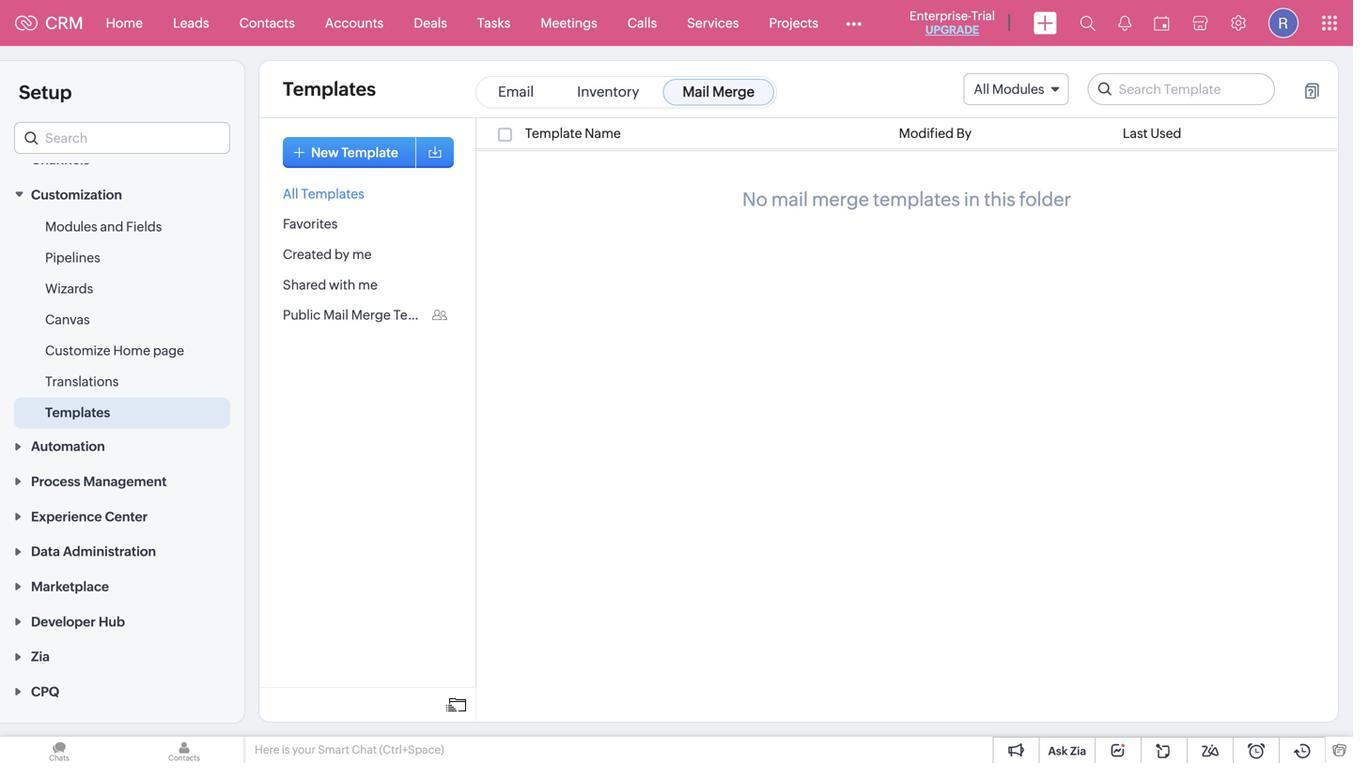 Task type: describe. For each thing, give the bounding box(es) containing it.
customize home page
[[45, 343, 184, 358]]

0 horizontal spatial merge
[[351, 308, 391, 323]]

create menu element
[[1022, 0, 1068, 46]]

calls link
[[612, 0, 672, 46]]

0 vertical spatial merge
[[712, 84, 755, 100]]

0 vertical spatial home
[[106, 16, 143, 31]]

Other Modules field
[[833, 8, 874, 38]]

center
[[105, 510, 148, 525]]

email link
[[478, 79, 554, 106]]

shared with me
[[283, 278, 378, 293]]

Search Template text field
[[1089, 74, 1274, 104]]

contacts
[[239, 16, 295, 31]]

zia inside dropdown button
[[31, 650, 50, 665]]

customization region
[[0, 212, 244, 429]]

last used
[[1123, 126, 1181, 141]]

pipelines link
[[45, 248, 100, 267]]

all for all modules
[[974, 82, 989, 97]]

new template button
[[283, 137, 417, 168]]

used
[[1150, 126, 1181, 141]]

upgrade
[[925, 23, 979, 36]]

and
[[100, 219, 123, 234]]

search element
[[1068, 0, 1107, 46]]

customization
[[31, 187, 122, 202]]

canvas
[[45, 312, 90, 327]]

calendar image
[[1154, 16, 1170, 31]]

setup
[[19, 82, 72, 103]]

leads link
[[158, 0, 224, 46]]

contacts link
[[224, 0, 310, 46]]

crm
[[45, 13, 83, 33]]

process
[[31, 475, 80, 490]]

wizards
[[45, 281, 93, 296]]

meetings link
[[526, 0, 612, 46]]

profile image
[[1268, 8, 1299, 38]]

shared
[[283, 278, 326, 293]]

modules inside customization "region"
[[45, 219, 97, 234]]

accounts
[[325, 16, 384, 31]]

email
[[498, 84, 534, 100]]

contacts image
[[125, 738, 243, 764]]

marketplace button
[[0, 569, 244, 604]]

all modules
[[974, 82, 1044, 97]]

accounts link
[[310, 0, 399, 46]]

created by me
[[283, 247, 372, 262]]

customization button
[[0, 177, 244, 212]]

cpq
[[31, 685, 59, 700]]

chats image
[[0, 738, 118, 764]]

by for created
[[334, 247, 350, 262]]

home inside customization "region"
[[113, 343, 150, 358]]

tasks
[[477, 16, 510, 31]]

name
[[585, 126, 621, 141]]

templates
[[873, 189, 960, 210]]

fields
[[126, 219, 162, 234]]

favorites link
[[283, 217, 338, 232]]

signals element
[[1107, 0, 1143, 46]]

hub
[[99, 615, 125, 630]]

by for modified
[[956, 126, 972, 141]]

this
[[984, 189, 1015, 210]]

with
[[329, 278, 355, 293]]

trial
[[971, 9, 995, 23]]

new template
[[311, 145, 398, 160]]

translations link
[[45, 372, 119, 391]]

public
[[283, 308, 321, 323]]

folder
[[1019, 189, 1071, 210]]

services link
[[672, 0, 754, 46]]

logo image
[[15, 16, 38, 31]]

help image
[[1305, 83, 1319, 100]]

created
[[283, 247, 332, 262]]

public mail merge templates link
[[283, 308, 457, 323]]

inventory
[[577, 84, 639, 100]]

new
[[311, 145, 339, 160]]

canvas link
[[45, 310, 90, 329]]

calls
[[627, 16, 657, 31]]

deals link
[[399, 0, 462, 46]]

deals
[[414, 16, 447, 31]]

1 horizontal spatial mail
[[682, 84, 709, 100]]

mail
[[771, 189, 808, 210]]

experience
[[31, 510, 102, 525]]

data
[[31, 545, 60, 560]]



Task type: locate. For each thing, give the bounding box(es) containing it.
favorites
[[283, 217, 338, 232]]

all for all templates
[[283, 186, 298, 201]]

template
[[525, 126, 582, 141], [341, 145, 398, 160]]

process management
[[31, 475, 167, 490]]

0 vertical spatial all
[[974, 82, 989, 97]]

created by me link
[[283, 247, 372, 262]]

me for created by me
[[352, 247, 372, 262]]

data administration
[[31, 545, 156, 560]]

smart
[[318, 744, 350, 757]]

signals image
[[1118, 15, 1131, 31]]

your
[[292, 744, 316, 757]]

all templates
[[283, 186, 364, 201]]

home
[[106, 16, 143, 31], [113, 343, 150, 358]]

management
[[83, 475, 167, 490]]

customize
[[45, 343, 111, 358]]

0 vertical spatial by
[[956, 126, 972, 141]]

modified
[[899, 126, 954, 141]]

wizards link
[[45, 279, 93, 298]]

1 vertical spatial template
[[341, 145, 398, 160]]

data administration button
[[0, 534, 244, 569]]

0 horizontal spatial mail
[[323, 308, 349, 323]]

public mail merge templates
[[283, 308, 457, 323]]

merge down with
[[351, 308, 391, 323]]

chat
[[352, 744, 377, 757]]

templates
[[283, 78, 376, 100], [301, 186, 364, 201], [393, 308, 457, 323], [45, 405, 110, 420]]

templates inside customization "region"
[[45, 405, 110, 420]]

0 horizontal spatial template
[[341, 145, 398, 160]]

template name
[[525, 126, 621, 141]]

enterprise-trial upgrade
[[910, 9, 995, 36]]

1 vertical spatial all
[[283, 186, 298, 201]]

zia
[[31, 650, 50, 665], [1070, 746, 1086, 758]]

template left name
[[525, 126, 582, 141]]

1 vertical spatial home
[[113, 343, 150, 358]]

translations
[[45, 374, 119, 389]]

channels button
[[0, 142, 244, 177]]

me right with
[[358, 278, 378, 293]]

modules up pipelines link
[[45, 219, 97, 234]]

mail merge
[[682, 84, 755, 100]]

me for shared with me
[[358, 278, 378, 293]]

administration
[[63, 545, 156, 560]]

0 vertical spatial modules
[[992, 82, 1044, 97]]

(ctrl+space)
[[379, 744, 444, 757]]

leads
[[173, 16, 209, 31]]

experience center button
[[0, 499, 244, 534]]

developer
[[31, 615, 96, 630]]

zia up the cpq
[[31, 650, 50, 665]]

channels
[[31, 152, 90, 167]]

pipelines
[[45, 250, 100, 265]]

0 vertical spatial me
[[352, 247, 372, 262]]

1 vertical spatial me
[[358, 278, 378, 293]]

create menu image
[[1034, 12, 1057, 34]]

all up favorites link
[[283, 186, 298, 201]]

1 horizontal spatial template
[[525, 126, 582, 141]]

1 horizontal spatial modules
[[992, 82, 1044, 97]]

1 horizontal spatial all
[[974, 82, 989, 97]]

developer hub button
[[0, 604, 244, 639]]

home left page
[[113, 343, 150, 358]]

modules inside field
[[992, 82, 1044, 97]]

merge down services
[[712, 84, 755, 100]]

1 vertical spatial mail
[[323, 308, 349, 323]]

0 horizontal spatial zia
[[31, 650, 50, 665]]

tasks link
[[462, 0, 526, 46]]

0 vertical spatial zia
[[31, 650, 50, 665]]

0 vertical spatial template
[[525, 126, 582, 141]]

All Modules field
[[964, 73, 1069, 105]]

profile element
[[1257, 0, 1310, 46]]

marketplace
[[31, 580, 109, 595]]

0 horizontal spatial all
[[283, 186, 298, 201]]

0 horizontal spatial by
[[334, 247, 350, 262]]

search image
[[1080, 15, 1096, 31]]

1 vertical spatial by
[[334, 247, 350, 262]]

mail down shared with me link
[[323, 308, 349, 323]]

zia button
[[0, 639, 244, 674]]

cpq button
[[0, 674, 244, 709]]

experience center
[[31, 510, 148, 525]]

Search text field
[[15, 123, 229, 153]]

merge
[[812, 189, 869, 210]]

here is your smart chat (ctrl+space)
[[255, 744, 444, 757]]

customize home page link
[[45, 341, 184, 360]]

1 vertical spatial merge
[[351, 308, 391, 323]]

by up with
[[334, 247, 350, 262]]

in
[[964, 189, 980, 210]]

inventory link
[[557, 79, 659, 106]]

modules and fields
[[45, 219, 162, 234]]

template right new
[[341, 145, 398, 160]]

mail
[[682, 84, 709, 100], [323, 308, 349, 323]]

1 horizontal spatial by
[[956, 126, 972, 141]]

1 vertical spatial modules
[[45, 219, 97, 234]]

projects
[[769, 16, 818, 31]]

mail merge link
[[663, 79, 774, 106]]

meetings
[[541, 16, 597, 31]]

is
[[282, 744, 290, 757]]

developer hub
[[31, 615, 125, 630]]

modules
[[992, 82, 1044, 97], [45, 219, 97, 234]]

here
[[255, 744, 280, 757]]

zia right ask
[[1070, 746, 1086, 758]]

me up with
[[352, 247, 372, 262]]

templates link
[[45, 403, 110, 422]]

1 vertical spatial zia
[[1070, 746, 1086, 758]]

merge
[[712, 84, 755, 100], [351, 308, 391, 323]]

template inside button
[[341, 145, 398, 160]]

0 horizontal spatial modules
[[45, 219, 97, 234]]

projects link
[[754, 0, 833, 46]]

None field
[[14, 122, 230, 154]]

automation
[[31, 439, 105, 454]]

no
[[742, 189, 768, 210]]

home link
[[91, 0, 158, 46]]

modules down create menu icon
[[992, 82, 1044, 97]]

crm link
[[15, 13, 83, 33]]

services
[[687, 16, 739, 31]]

modified by
[[899, 126, 972, 141]]

page
[[153, 343, 184, 358]]

automation button
[[0, 429, 244, 464]]

all inside field
[[974, 82, 989, 97]]

by right modified
[[956, 126, 972, 141]]

0 vertical spatial mail
[[682, 84, 709, 100]]

shared with me link
[[283, 278, 378, 293]]

home right the crm
[[106, 16, 143, 31]]

mail down services
[[682, 84, 709, 100]]

all templates link
[[283, 186, 364, 201]]

all down upgrade
[[974, 82, 989, 97]]

all
[[974, 82, 989, 97], [283, 186, 298, 201]]

1 horizontal spatial zia
[[1070, 746, 1086, 758]]

1 horizontal spatial merge
[[712, 84, 755, 100]]

by
[[956, 126, 972, 141], [334, 247, 350, 262]]



Task type: vqa. For each thing, say whether or not it's contained in the screenshot.
Administration
yes



